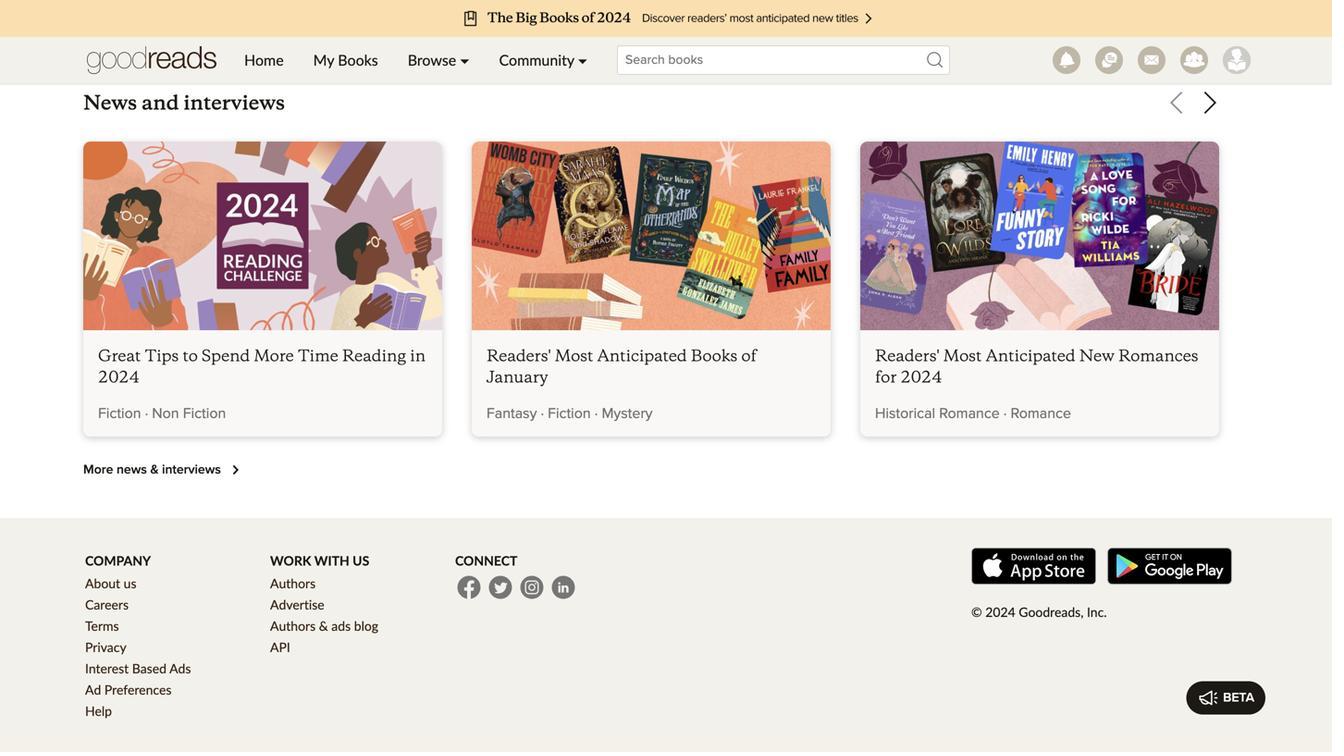Task type: vqa. For each thing, say whether or not it's contained in the screenshot.
pros.
no



Task type: describe. For each thing, give the bounding box(es) containing it.
time
[[298, 346, 338, 366]]

news
[[83, 90, 137, 115]]

0 vertical spatial &
[[150, 464, 159, 477]]

to
[[183, 346, 198, 366]]

0 horizontal spatial more
[[83, 464, 113, 477]]

more inside great tips to spend more time reading in 2024
[[254, 346, 294, 366]]

with
[[314, 553, 350, 569]]

based
[[132, 661, 167, 677]]

interest
[[85, 661, 129, 677]]

& inside work with us authors advertise authors & ads blog api
[[319, 618, 328, 634]]

home link
[[230, 37, 299, 83]]

beta
[[1224, 692, 1255, 705]]

news and interviews
[[83, 90, 285, 115]]

2024 inside readers' most anticipated new romances for 2024
[[901, 367, 943, 387]]

books inside readers' most anticipated books of january
[[691, 346, 738, 366]]

non fiction
[[152, 407, 226, 422]]

work
[[270, 553, 311, 569]]

blog
[[354, 618, 379, 634]]

browse ▾ link
[[393, 37, 485, 83]]

for
[[876, 367, 897, 387]]

careers link
[[85, 597, 129, 613]]

0 vertical spatial interviews
[[183, 90, 285, 115]]

books inside "link"
[[338, 51, 378, 69]]

authors link
[[270, 576, 316, 591]]

about
[[85, 576, 120, 591]]

help link
[[85, 703, 112, 719]]

api link
[[270, 640, 290, 655]]

historical romance
[[876, 407, 1000, 422]]

readers' most anticipated new romances for 2024
[[876, 346, 1199, 387]]

historical
[[876, 407, 936, 422]]

non
[[152, 407, 179, 422]]

1 romance from the left
[[940, 407, 1000, 422]]

advertise link
[[270, 597, 325, 613]]

tips
[[145, 346, 179, 366]]

romances
[[1119, 346, 1199, 366]]

ad
[[85, 682, 101, 698]]

profile image for ruby anderson. image
[[1224, 46, 1251, 74]]

company about us careers terms privacy interest based ads ad preferences help
[[85, 553, 191, 719]]

browse ▾
[[408, 51, 470, 69]]

privacy
[[85, 640, 127, 655]]

browse
[[408, 51, 457, 69]]

us
[[124, 576, 137, 591]]

and
[[142, 90, 179, 115]]

▾ for browse ▾
[[460, 51, 470, 69]]

authors & ads blog link
[[270, 618, 379, 634]]

goodreads,
[[1019, 604, 1084, 620]]

advertise
[[270, 597, 325, 613]]

community ▾ link
[[485, 37, 603, 83]]

great
[[98, 346, 141, 366]]

more news & interviews
[[83, 464, 221, 477]]

news
[[117, 464, 147, 477]]

interest based ads link
[[85, 661, 191, 677]]



Task type: locate. For each thing, give the bounding box(es) containing it.
readers' up the january at the left of page
[[487, 346, 551, 366]]

0 horizontal spatial fiction
[[98, 407, 141, 422]]

1 readers' from the left
[[487, 346, 551, 366]]

0 horizontal spatial &
[[150, 464, 159, 477]]

0 vertical spatial books
[[338, 51, 378, 69]]

anticipated inside readers' most anticipated books of january
[[598, 346, 687, 366]]

authors
[[270, 576, 316, 591], [270, 618, 316, 634]]

ad preferences link
[[85, 682, 172, 698]]

& right news
[[150, 464, 159, 477]]

1 vertical spatial &
[[319, 618, 328, 634]]

ads
[[169, 661, 191, 677]]

my books
[[313, 51, 378, 69]]

©
[[972, 604, 983, 620]]

more left time
[[254, 346, 294, 366]]

download app for android image
[[1108, 548, 1233, 585]]

inc.
[[1088, 604, 1108, 620]]

2024 down great
[[98, 367, 140, 387]]

anticipated
[[598, 346, 687, 366], [986, 346, 1076, 366]]

most inside readers' most anticipated new romances for 2024
[[944, 346, 983, 366]]

authors down advertise link
[[270, 618, 316, 634]]

mystery
[[602, 407, 653, 422]]

preferences
[[105, 682, 172, 698]]

careers
[[85, 597, 129, 613]]

1 horizontal spatial &
[[319, 618, 328, 634]]

readers' for for
[[876, 346, 940, 366]]

anticipated up mystery
[[598, 346, 687, 366]]

community
[[499, 51, 575, 69]]

readers' most anticipated books of january
[[487, 346, 757, 387]]

privacy link
[[85, 640, 127, 655]]

1 horizontal spatial ▾
[[578, 51, 588, 69]]

work with us authors advertise authors & ads blog api
[[270, 553, 379, 655]]

1 horizontal spatial 2024
[[901, 367, 943, 387]]

© 2024 goodreads, inc.
[[972, 604, 1108, 620]]

authors up the advertise
[[270, 576, 316, 591]]

0 horizontal spatial most
[[555, 346, 594, 366]]

2024 right the for
[[901, 367, 943, 387]]

readers'
[[487, 346, 551, 366], [876, 346, 940, 366]]

reading
[[342, 346, 406, 366]]

2024 inside great tips to spend more time reading in 2024
[[98, 367, 140, 387]]

▾ for community ▾
[[578, 51, 588, 69]]

1 horizontal spatial readers'
[[876, 346, 940, 366]]

anticipated inside readers' most anticipated new romances for 2024
[[986, 346, 1076, 366]]

terms link
[[85, 618, 119, 634]]

0 horizontal spatial ▾
[[460, 51, 470, 69]]

my books link
[[299, 37, 393, 83]]

community ▾
[[499, 51, 588, 69]]

1 horizontal spatial more
[[254, 346, 294, 366]]

2 most from the left
[[944, 346, 983, 366]]

about us link
[[85, 576, 137, 591]]

0 horizontal spatial anticipated
[[598, 346, 687, 366]]

romance down readers' most anticipated new romances for 2024
[[1011, 407, 1072, 422]]

1 vertical spatial books
[[691, 346, 738, 366]]

1 anticipated from the left
[[598, 346, 687, 366]]

fiction right non
[[183, 407, 226, 422]]

fiction left non
[[98, 407, 141, 422]]

1 ▾ from the left
[[460, 51, 470, 69]]

terms
[[85, 618, 119, 634]]

& left ads
[[319, 618, 328, 634]]

1 horizontal spatial most
[[944, 346, 983, 366]]

fantasy
[[487, 407, 537, 422]]

ads
[[332, 618, 351, 634]]

2024 right ©
[[986, 604, 1016, 620]]

download app for ios image
[[972, 548, 1097, 585]]

2 romance from the left
[[1011, 407, 1072, 422]]

None search field
[[603, 45, 965, 75]]

▾ right community
[[578, 51, 588, 69]]

us
[[353, 553, 370, 569]]

company
[[85, 553, 151, 569]]

readers' up the for
[[876, 346, 940, 366]]

anticipated for new
[[986, 346, 1076, 366]]

api
[[270, 640, 290, 655]]

beta button
[[1187, 682, 1266, 715]]

1 horizontal spatial romance
[[1011, 407, 1072, 422]]

2024
[[98, 367, 140, 387], [901, 367, 943, 387], [986, 604, 1016, 620]]

2 fiction from the left
[[183, 407, 226, 422]]

of
[[742, 346, 757, 366]]

1 horizontal spatial books
[[691, 346, 738, 366]]

most for for
[[944, 346, 983, 366]]

readers' inside readers' most anticipated new romances for 2024
[[876, 346, 940, 366]]

most inside readers' most anticipated books of january
[[555, 346, 594, 366]]

romance right historical
[[940, 407, 1000, 422]]

0 horizontal spatial readers'
[[487, 346, 551, 366]]

more
[[254, 346, 294, 366], [83, 464, 113, 477]]

new
[[1080, 346, 1115, 366]]

interviews down non fiction
[[162, 464, 221, 477]]

2 readers' from the left
[[876, 346, 940, 366]]

1 most from the left
[[555, 346, 594, 366]]

▾
[[460, 51, 470, 69], [578, 51, 588, 69]]

0 horizontal spatial books
[[338, 51, 378, 69]]

1 vertical spatial more
[[83, 464, 113, 477]]

more news & interviews link
[[83, 459, 247, 481]]

great tips to spend more time reading in 2024
[[98, 346, 426, 387]]

0 horizontal spatial romance
[[940, 407, 1000, 422]]

anticipated for books
[[598, 346, 687, 366]]

interviews down the home link
[[183, 90, 285, 115]]

more left news
[[83, 464, 113, 477]]

home image
[[87, 37, 217, 83]]

my
[[313, 51, 334, 69]]

anticipated left new
[[986, 346, 1076, 366]]

0 vertical spatial authors
[[270, 576, 316, 591]]

1 horizontal spatial anticipated
[[986, 346, 1076, 366]]

2 anticipated from the left
[[986, 346, 1076, 366]]

3 fiction from the left
[[548, 407, 591, 422]]

Search by book title or ISBN text field
[[617, 45, 951, 75]]

1 vertical spatial interviews
[[162, 464, 221, 477]]

2 authors from the top
[[270, 618, 316, 634]]

fiction right fantasy
[[548, 407, 591, 422]]

&
[[150, 464, 159, 477], [319, 618, 328, 634]]

▾ right browse
[[460, 51, 470, 69]]

1 fiction from the left
[[98, 407, 141, 422]]

1 authors from the top
[[270, 576, 316, 591]]

2 horizontal spatial 2024
[[986, 604, 1016, 620]]

romance
[[940, 407, 1000, 422], [1011, 407, 1072, 422]]

1 vertical spatial authors
[[270, 618, 316, 634]]

interviews
[[183, 90, 285, 115], [162, 464, 221, 477]]

books
[[338, 51, 378, 69], [691, 346, 738, 366]]

0 vertical spatial more
[[254, 346, 294, 366]]

in
[[410, 346, 426, 366]]

connect
[[455, 553, 518, 569]]

0 horizontal spatial 2024
[[98, 367, 140, 387]]

2 ▾ from the left
[[578, 51, 588, 69]]

most
[[555, 346, 594, 366], [944, 346, 983, 366]]

books left of
[[691, 346, 738, 366]]

help
[[85, 703, 112, 719]]

books right the my
[[338, 51, 378, 69]]

january
[[487, 367, 548, 387]]

readers' inside readers' most anticipated books of january
[[487, 346, 551, 366]]

most for january
[[555, 346, 594, 366]]

fiction
[[98, 407, 141, 422], [183, 407, 226, 422], [548, 407, 591, 422]]

2 horizontal spatial fiction
[[548, 407, 591, 422]]

readers' for january
[[487, 346, 551, 366]]

home
[[244, 51, 284, 69]]

spend
[[202, 346, 250, 366]]

1 horizontal spatial fiction
[[183, 407, 226, 422]]



